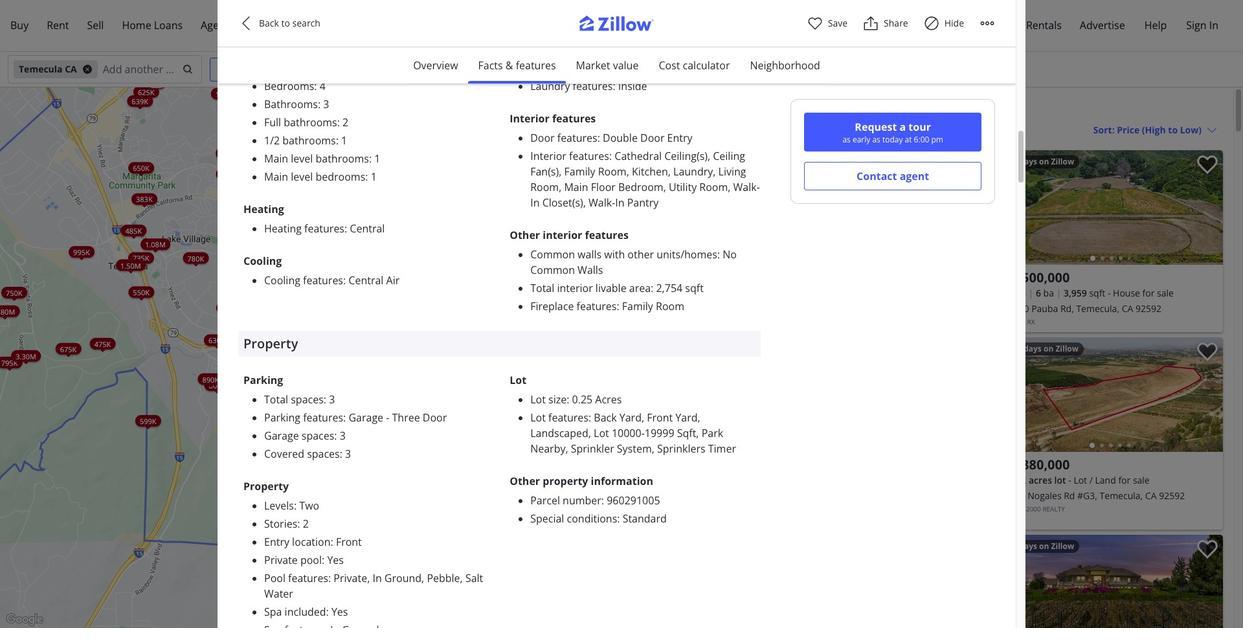 Task type: vqa. For each thing, say whether or not it's contained in the screenshot.


Task type: locate. For each thing, give the bounding box(es) containing it.
3d inside 3d tour 540k
[[240, 357, 246, 363]]

1 vertical spatial temecula
[[771, 100, 831, 117]]

1 horizontal spatial 800k link
[[268, 90, 294, 102]]

chevron down image
[[463, 64, 474, 74], [564, 64, 574, 74]]

temecula, down land
[[1100, 490, 1143, 502]]

interior for interior features :
[[530, 149, 567, 163]]

2 common from the top
[[530, 263, 575, 277]]

on for 41
[[1039, 156, 1049, 167]]

interior for total
[[557, 281, 593, 295]]

spaces down "669k" link
[[302, 429, 334, 443]]

0 vertical spatial yes
[[327, 553, 344, 567]]

0 vertical spatial parking
[[243, 373, 283, 387]]

interior for other
[[543, 228, 582, 242]]

550k up 615k link
[[287, 215, 304, 225]]

features
[[516, 58, 556, 73], [573, 79, 613, 93], [552, 111, 596, 126], [557, 131, 597, 145], [569, 149, 609, 163], [304, 221, 344, 236], [585, 228, 629, 242], [303, 273, 343, 287], [577, 299, 617, 313], [303, 410, 343, 425], [548, 410, 589, 425], [288, 571, 328, 585]]

agent finder link
[[192, 10, 269, 41]]

900k
[[265, 395, 282, 405]]

2 horizontal spatial 2
[[650, 511, 654, 521]]

0 vertical spatial 92592
[[1136, 302, 1162, 315]]

1 vertical spatial 550k link
[[128, 286, 154, 298]]

tour inside 3d tour 780k
[[290, 160, 302, 166]]

central inside heating heating features : central
[[350, 221, 385, 236]]

door
[[530, 131, 555, 145], [640, 131, 665, 145], [423, 410, 447, 425]]

275k link
[[421, 412, 447, 424]]

0 horizontal spatial 1.50m
[[120, 260, 141, 270]]

1 vertical spatial spaces
[[302, 429, 334, 443]]

heating up 615k link
[[264, 221, 302, 236]]

remove
[[575, 104, 612, 117]]

625k
[[138, 87, 154, 96], [268, 267, 284, 277]]

1
[[341, 133, 347, 148], [374, 151, 380, 166], [371, 170, 377, 184]]

chevron right image for $9,500,000
[[1201, 200, 1217, 215]]

realty down the nogales
[[1043, 504, 1065, 514]]

chevron left image down '80'
[[774, 200, 790, 215]]

features inside button
[[516, 58, 556, 73]]

clear field image
[[181, 64, 191, 74]]

1 level from the top
[[291, 151, 313, 166]]

1 vertical spatial sale
[[1133, 474, 1150, 486]]

in right sign
[[1209, 18, 1219, 32]]

early
[[853, 134, 870, 145]]

interior down "closet(s),"
[[543, 228, 582, 242]]

as left early
[[843, 134, 851, 145]]

4 inside bedrooms : 4 bathrooms : 3 full bathrooms : 2 1/2 bathrooms : 1 main level bathrooms : 1 main level bedrooms : 1
[[320, 79, 326, 93]]

1 vertical spatial 780k
[[188, 253, 204, 263]]

1.50m link down 4.00m link
[[537, 300, 567, 312]]

635k link
[[258, 246, 283, 257]]

750k link
[[1, 287, 27, 298]]

chevron right image
[[971, 200, 987, 215], [1201, 200, 1217, 215], [1201, 387, 1217, 402]]

36400 de portola rd, temecula, ca 92592 image
[[768, 150, 993, 265]]

garage
[[349, 410, 383, 425], [264, 429, 299, 443]]

other interior features
[[510, 228, 629, 242]]

chevron left image down 41
[[1005, 200, 1020, 215]]

sale right house
[[1157, 287, 1174, 299]]

room, up floor
[[598, 164, 629, 179]]

total
[[530, 281, 554, 295], [264, 392, 288, 407]]

0 vertical spatial 799k
[[324, 139, 341, 149]]

0 horizontal spatial units
[[243, 153, 259, 163]]

property images, use arrow keys to navigate, image 1 of 5 group
[[998, 337, 1223, 455]]

salt
[[466, 571, 483, 585]]

0 horizontal spatial 780k
[[188, 253, 204, 263]]

save this home image for $5,880,000
[[1197, 343, 1218, 362]]

1 horizontal spatial 1.50m link
[[211, 88, 241, 99]]

features right 600k link
[[303, 273, 343, 287]]

front up 19999
[[647, 410, 673, 425]]

room, down living
[[700, 180, 731, 194]]

features up the 980k 995k
[[304, 221, 344, 236]]

1 vertical spatial 550k
[[133, 287, 150, 297]]

rent link
[[38, 10, 78, 41]]

0 vertical spatial heating
[[243, 202, 284, 216]]

1 horizontal spatial chevron down image
[[564, 64, 574, 74]]

ca inside filters element
[[65, 63, 77, 75]]

on right '80'
[[809, 156, 819, 167]]

1 horizontal spatial 639k link
[[282, 264, 307, 276]]

on right 490
[[1044, 343, 1054, 354]]

0 horizontal spatial 550k link
[[128, 286, 154, 298]]

chevron left image down 68
[[1005, 584, 1020, 600]]

$5,880,000 48.52 acres lot - lot / land for sale
[[1003, 456, 1150, 486]]

interior down walls
[[557, 281, 593, 295]]

in right private,
[[373, 571, 382, 585]]

manage
[[985, 18, 1024, 32]]

in
[[1209, 18, 1219, 32], [530, 195, 540, 210], [615, 195, 625, 210], [373, 571, 382, 585]]

facts & features button
[[468, 47, 566, 84]]

0 horizontal spatial 2
[[303, 517, 309, 531]]

chevron left image inside the property images, use arrow keys to navigate, image 1 of 41 group
[[1005, 200, 1020, 215]]

tour for 780k
[[290, 160, 302, 166]]

common
[[530, 247, 575, 261], [530, 263, 575, 277]]

walk- down living
[[733, 180, 760, 194]]

1 vertical spatial units
[[656, 511, 673, 521]]

1 save this home image from the top
[[1197, 155, 1218, 174]]

1 property from the top
[[243, 335, 298, 352]]

1 vertical spatial 4
[[237, 153, 241, 163]]

filters element
[[0, 52, 1243, 87]]

days right '80'
[[789, 156, 807, 167]]

0 horizontal spatial temecula
[[19, 63, 63, 75]]

550k link down 735k at top left
[[128, 286, 154, 298]]

540k
[[236, 363, 252, 373]]

temecula inside filters element
[[19, 63, 63, 75]]

2 chevron down image from the left
[[564, 64, 574, 74]]

1 horizontal spatial 800k
[[273, 91, 289, 101]]

550k down 569k link
[[243, 371, 260, 381]]

tour for 4
[[254, 148, 266, 154]]

1 vertical spatial 639k link
[[282, 264, 307, 276]]

2 other from the top
[[510, 474, 540, 488]]

6
[[1036, 287, 1041, 299]]

tour inside 3d tour 785k
[[356, 418, 369, 424]]

main down 1/2
[[264, 151, 288, 166]]

3 right bathrooms
[[323, 97, 329, 111]]

units down new link
[[243, 153, 259, 163]]

skip link list tab list
[[403, 47, 831, 84]]

yard, up sqft,
[[676, 410, 700, 425]]

map region
[[0, 49, 921, 628]]

family down interior features :
[[564, 164, 595, 179]]

1 vertical spatial for
[[1119, 474, 1131, 486]]

799k link up 788k link
[[320, 138, 345, 150]]

sign in
[[1186, 18, 1219, 32]]

0 horizontal spatial family
[[564, 164, 595, 179]]

features up landscaped,
[[548, 410, 589, 425]]

front up private,
[[336, 535, 362, 549]]

3d inside 3d tour 850k
[[356, 407, 362, 413]]

in inside sign in link
[[1209, 18, 1219, 32]]

0 horizontal spatial 1.50m link
[[116, 259, 145, 271]]

0 vertical spatial cooling
[[243, 254, 282, 268]]

for right house
[[1143, 287, 1155, 299]]

0 vertical spatial save this home image
[[1197, 155, 1218, 174]]

air
[[386, 273, 400, 287]]

0 vertical spatial front
[[647, 410, 673, 425]]

features down livable
[[577, 299, 617, 313]]

680k
[[279, 347, 296, 357]]

common up 4.00m
[[530, 247, 575, 261]]

bathrooms up bedrooms
[[316, 151, 369, 166]]

490
[[1009, 343, 1022, 354]]

4 inside 3d tour 4 units
[[237, 153, 241, 163]]

main up "closet(s),"
[[564, 180, 588, 194]]

0 horizontal spatial sqft
[[685, 281, 704, 295]]

1 horizontal spatial front
[[647, 410, 673, 425]]

905k
[[267, 89, 284, 99]]

chevron left image right agent
[[238, 16, 254, 31]]

699k
[[337, 271, 354, 281]]

walk- down floor
[[589, 195, 615, 210]]

ca left remove tag icon
[[65, 63, 77, 75]]

more image
[[980, 16, 995, 31]]

0 vertical spatial bathrooms
[[284, 115, 337, 129]]

main content
[[758, 87, 1234, 628]]

1 vertical spatial other
[[510, 474, 540, 488]]

799k left 699k link
[[313, 267, 330, 277]]

1 vertical spatial entry
[[264, 535, 289, 549]]

spaces down 845k
[[307, 447, 340, 461]]

1 vertical spatial back
[[594, 410, 617, 425]]

3d inside 3d tour 4 units
[[247, 148, 252, 154]]

conditions
[[567, 511, 617, 526]]

- house for sale
[[1108, 287, 1174, 299]]

550k link down 569k link
[[239, 370, 264, 382]]

lot for lot
[[510, 373, 527, 387]]

1 vertical spatial interior
[[557, 281, 593, 295]]

0 horizontal spatial front
[[336, 535, 362, 549]]

2 yard, from the left
[[676, 410, 700, 425]]

3.50m link
[[516, 244, 545, 256]]

735k
[[133, 253, 149, 263]]

0 vertical spatial sale
[[1157, 287, 1174, 299]]

central left "air"
[[349, 273, 384, 287]]

670k 675k 680k
[[60, 336, 296, 357]]

3,959 sqft
[[1064, 287, 1106, 299]]

units down 960291005
[[656, 511, 673, 521]]

for
[[1143, 287, 1155, 299], [1119, 474, 1131, 486]]

3d inside 3d tour 780k
[[283, 160, 289, 166]]

1 horizontal spatial as
[[873, 134, 881, 145]]

1 down 3.10m
[[371, 170, 377, 184]]

entry down the "stories"
[[264, 535, 289, 549]]

agent
[[900, 169, 929, 183]]

agent finder
[[201, 18, 260, 32]]

1 yard, from the left
[[620, 410, 644, 425]]

cooling cooling features : central air
[[243, 254, 400, 287]]

heating up 635k
[[243, 202, 284, 216]]

4 for units
[[237, 153, 241, 163]]

3d tour 850k
[[352, 407, 376, 422]]

sqft inside main content
[[1089, 287, 1106, 299]]

799k for top 799k link
[[324, 139, 341, 149]]

0 vertical spatial 625k link
[[133, 86, 159, 97]]

0 vertical spatial central
[[350, 221, 385, 236]]

other inside other property information parcel number : 960291005 special conditions : standard
[[510, 474, 540, 488]]

0 horizontal spatial total
[[264, 392, 288, 407]]

main navigation
[[0, 0, 1243, 52]]

zillow
[[821, 156, 844, 167], [1051, 156, 1074, 167], [1056, 343, 1079, 354], [1051, 541, 1074, 552]]

3d for 780k
[[283, 160, 289, 166]]

3d inside 3d tour 785k
[[349, 418, 355, 424]]

2 inside levels : two stories : 2 entry location : front private pool : yes
[[303, 517, 309, 531]]

features down market
[[573, 79, 613, 93]]

chevron left image
[[238, 16, 254, 31], [774, 200, 790, 215], [1005, 200, 1020, 215], [1005, 584, 1020, 600]]

tour for 850k
[[363, 407, 376, 413]]

735k link
[[128, 252, 154, 264]]

ca right #g3,
[[1145, 490, 1157, 502]]

0 los nogales rd #g3, temecula, ca 92592 link
[[1003, 488, 1218, 504]]

number
[[563, 493, 601, 508]]

days for 490
[[1024, 343, 1042, 354]]

2 save this home image from the top
[[1197, 343, 1218, 362]]

640k 645k
[[276, 117, 663, 141]]

1 chevron down image from the left
[[463, 64, 474, 74]]

639k for 639k link to the right
[[286, 265, 303, 275]]

840k link
[[418, 320, 443, 332]]

other
[[510, 228, 540, 242], [510, 474, 540, 488]]

635k
[[262, 247, 279, 256]]

nearby,
[[530, 442, 568, 456]]

back left to
[[259, 17, 279, 29]]

total left 669k
[[264, 392, 288, 407]]

3d for 785k
[[349, 418, 355, 424]]

1 other from the top
[[510, 228, 540, 242]]

family inside total interior livable area : 2,754 sqft fireplace features : family room
[[622, 299, 653, 313]]

tour inside 3d tour 540k
[[247, 357, 259, 363]]

heating heating features : central
[[243, 202, 385, 236]]

property images, use arrow keys to navigate, image 1 of 69 group
[[998, 535, 1223, 628]]

sale up 0 los nogales rd #g3, temecula, ca 92592 link in the bottom right of the page
[[1133, 474, 1150, 486]]

1 horizontal spatial 550k link
[[239, 370, 264, 382]]

days right 68
[[1019, 541, 1037, 552]]

0 vertical spatial 550k link
[[283, 214, 308, 226]]

front inside back yard, front yard, landscaped, lot 10000-19999 sqft, park nearby, sprinkler system, sprinklers timer
[[647, 410, 673, 425]]

interior for interior features
[[510, 111, 550, 126]]

0 horizontal spatial 800k link
[[204, 379, 230, 391]]

1 vertical spatial save this home image
[[1197, 343, 1218, 362]]

2 inside 'link'
[[650, 511, 654, 521]]

sqft up 39100 pauba rd, temecula, ca 92592 'link'
[[1089, 287, 1106, 299]]

1.50m down 4.00m link
[[542, 301, 562, 311]]

980k link
[[610, 241, 635, 253]]

spaces right '900k'
[[291, 392, 324, 407]]

2 vertical spatial 550k link
[[239, 370, 264, 382]]

- up 39100 pauba rd, temecula, ca 92592 'link'
[[1108, 287, 1111, 299]]

in inside private, in ground, pebble, salt water
[[373, 571, 382, 585]]

central inside "cooling cooling features : central air"
[[349, 273, 384, 287]]

chevron left image for 41 days on zillow
[[1005, 200, 1020, 215]]

tour inside 3d tour 850k
[[363, 407, 376, 413]]

2 horizontal spatial 550k
[[287, 215, 304, 225]]

link
[[362, 238, 397, 256], [358, 242, 389, 259], [311, 289, 342, 307], [361, 374, 392, 392]]

days right 41
[[1019, 156, 1037, 167]]

0 vertical spatial other
[[510, 228, 540, 242]]

0 vertical spatial total
[[530, 281, 554, 295]]

tour inside 3d tour 4 units
[[254, 148, 266, 154]]

homes
[[901, 100, 945, 117]]

0 vertical spatial interior
[[243, 21, 291, 39]]

information
[[591, 474, 653, 488]]

family inside cathedral ceiling(s), ceiling fan(s), family room, kitchen, laundry, living room, main floor bedroom, utility room, walk- in closet(s), walk-in pantry
[[564, 164, 595, 179]]

0 vertical spatial -
[[1108, 287, 1111, 299]]

1 horizontal spatial back
[[594, 410, 617, 425]]

780k
[[279, 165, 295, 175], [188, 253, 204, 263]]

92592
[[1136, 302, 1162, 315], [1159, 490, 1185, 502]]

common down 3.50m
[[530, 263, 575, 277]]

ca
[[65, 63, 77, 75], [834, 100, 851, 117], [1122, 302, 1133, 315], [1145, 490, 1157, 502]]

chevron right image inside 'property images, use arrow keys to navigate, image 1 of 21' group
[[971, 200, 987, 215]]

door right 'three'
[[423, 410, 447, 425]]

4 down new link
[[237, 153, 241, 163]]

0 vertical spatial 799k link
[[320, 138, 345, 150]]

back down acres
[[594, 410, 617, 425]]

property
[[243, 335, 298, 352], [243, 479, 289, 493]]

639k link
[[127, 95, 153, 107], [282, 264, 307, 276]]

- left 'three'
[[386, 410, 389, 425]]

on for 80
[[809, 156, 819, 167]]

save this home image
[[1197, 155, 1218, 174], [1197, 343, 1218, 362], [1197, 540, 1218, 559]]

0 horizontal spatial 625k
[[138, 87, 154, 96]]

1 vertical spatial 800k link
[[204, 379, 230, 391]]

1 horizontal spatial 4
[[320, 79, 326, 93]]

chevron right image for $5,880,000
[[1201, 387, 1217, 402]]

zillow right 68
[[1051, 541, 1074, 552]]

cost calculator
[[659, 58, 730, 73]]

interior inside total interior livable area : 2,754 sqft fireplace features : family room
[[557, 281, 593, 295]]

0 vertical spatial family
[[564, 164, 595, 179]]

92592 inside 39100 pauba rd, temecula, ca 92592 realty rx
[[1136, 302, 1162, 315]]

yes right the 'included'
[[331, 605, 348, 619]]

yes inside levels : two stories : 2 entry location : front private pool : yes
[[327, 553, 344, 567]]

0 vertical spatial property
[[243, 335, 298, 352]]

chevron left image inside 'property images, use arrow keys to navigate, image 1 of 21' group
[[774, 200, 790, 215]]

hide
[[945, 17, 964, 29]]

670k link
[[267, 335, 293, 347]]

1.50m link down 1.08m link on the left of the page
[[116, 259, 145, 271]]

0 horizontal spatial 639k link
[[127, 95, 153, 107]]

2 vertical spatial save this home image
[[1197, 540, 1218, 559]]

chevron left image for 68 days on zillow
[[1005, 584, 1020, 600]]

chevron right image inside the property images, use arrow keys to navigate, image 1 of 41 group
[[1201, 200, 1217, 215]]

639k for 639k link to the top
[[132, 96, 148, 106]]

heart image
[[807, 16, 823, 31]]

temecula left remove tag icon
[[19, 63, 63, 75]]

1 right the 745k link
[[341, 133, 347, 148]]

yes up private,
[[327, 553, 344, 567]]

550k link up 615k link
[[283, 214, 308, 226]]

facts
[[478, 58, 503, 73]]

1 vertical spatial realty
[[1043, 504, 1065, 514]]

1 up the 2.25m link
[[374, 151, 380, 166]]

0 vertical spatial entry
[[667, 131, 693, 145]]

: inside "cooling cooling features : central air"
[[343, 273, 346, 287]]

565k link
[[276, 327, 302, 338]]

realty inside 39100 pauba rd, temecula, ca 92592 realty rx
[[1003, 317, 1026, 326]]

appliances
[[510, 59, 566, 74]]

back inside back yard, front yard, landscaped, lot 10000-19999 sqft, park nearby, sprinkler system, sprinklers timer
[[594, 410, 617, 425]]

825k
[[278, 90, 295, 100]]

980k 995k
[[73, 242, 631, 256]]

875k
[[349, 400, 366, 409]]

0 horizontal spatial realty
[[1003, 317, 1026, 326]]

tour
[[254, 148, 266, 154], [290, 160, 302, 166], [247, 357, 259, 363], [238, 372, 250, 378], [363, 407, 376, 413], [356, 418, 369, 424]]

2 vertical spatial -
[[1069, 474, 1072, 486]]

chevron down image left market
[[564, 64, 574, 74]]

0 los nogales rd #g3, temecula, ca 92592 image
[[998, 337, 1223, 452]]

chevron down image left 'facts'
[[463, 64, 474, 74]]

ceiling
[[713, 149, 745, 163]]

home loans
[[122, 18, 183, 32]]

0 vertical spatial garage
[[349, 410, 383, 425]]

features up with
[[585, 228, 629, 242]]

0 horizontal spatial entry
[[264, 535, 289, 549]]

tour for 540k
[[247, 357, 259, 363]]

485k
[[125, 225, 142, 235]]

0 horizontal spatial 4
[[237, 153, 241, 163]]

0 vertical spatial 639k
[[132, 96, 148, 106]]

bedrooms : 4 bathrooms : 3 full bathrooms : 2 1/2 bathrooms : 1 main level bathrooms : 1 main level bedrooms : 1
[[264, 79, 380, 184]]

345k link
[[612, 248, 638, 260]]

0 horizontal spatial door
[[423, 410, 447, 425]]

1 horizontal spatial 625k link
[[263, 266, 289, 278]]

0 horizontal spatial walk-
[[589, 195, 615, 210]]

yard, up "10000-"
[[620, 410, 644, 425]]

lot size : 0.25 acres
[[530, 392, 622, 407]]

features inside "cooling cooling features : central air"
[[303, 273, 343, 287]]

- right lot
[[1069, 474, 1072, 486]]

39100
[[1003, 302, 1029, 315]]

1 vertical spatial common
[[530, 263, 575, 277]]

main
[[264, 151, 288, 166], [264, 170, 288, 184], [564, 180, 588, 194]]

chevron left image
[[1005, 387, 1020, 402]]

ca down house
[[1122, 302, 1133, 315]]

1 vertical spatial level
[[291, 170, 313, 184]]

0 vertical spatial 639k link
[[127, 95, 153, 107]]

ca inside 0 los nogales rd #g3, temecula, ca 92592 remax 2000 realty
[[1145, 490, 1157, 502]]

features up 845k
[[303, 410, 343, 425]]

in right 4.89m
[[615, 195, 625, 210]]

parking down the 900k 'link'
[[264, 410, 300, 425]]

remove tag image
[[82, 64, 92, 74]]

1 vertical spatial yes
[[331, 605, 348, 619]]

cathedral
[[615, 149, 662, 163]]

days for 68
[[1019, 541, 1037, 552]]

1 horizontal spatial 780k
[[279, 165, 295, 175]]

yes
[[327, 553, 344, 567], [331, 605, 348, 619]]

sale
[[1157, 287, 1174, 299], [1133, 474, 1150, 486]]

save this home image for $9,500,000
[[1197, 155, 1218, 174]]

780k right 735k at top left
[[188, 253, 204, 263]]

temecula inside main content
[[771, 100, 831, 117]]

zillow right '80'
[[821, 156, 844, 167]]

level down the 745k link
[[291, 170, 313, 184]]

1 horizontal spatial temecula
[[771, 100, 831, 117]]

total down 4.00m
[[530, 281, 554, 295]]

1 horizontal spatial total
[[530, 281, 554, 295]]

1 horizontal spatial family
[[622, 299, 653, 313]]

2.25m link
[[369, 170, 398, 181]]

1 horizontal spatial yard,
[[676, 410, 700, 425]]

2 vertical spatial 1
[[371, 170, 377, 184]]

parking down 569k
[[243, 373, 283, 387]]

0 horizontal spatial 550k
[[133, 287, 150, 297]]

39100 pauba rd, temecula, ca 92592 realty rx
[[1003, 302, 1162, 326]]

0 vertical spatial 1.50m
[[216, 89, 236, 98]]

temecula ca luxury homes
[[771, 100, 945, 117]]

days right 490
[[1024, 343, 1042, 354]]

zillow for 490 days on zillow
[[1056, 343, 1079, 354]]

on right 68
[[1039, 541, 1049, 552]]

780k inside 3d tour 780k
[[279, 165, 295, 175]]

0 horizontal spatial garage
[[264, 429, 299, 443]]

1 horizontal spatial units
[[656, 511, 673, 521]]

search image
[[183, 64, 193, 74]]

615k
[[269, 251, 285, 260]]

door up cathedral at the top
[[640, 131, 665, 145]]

1 vertical spatial garage
[[264, 429, 299, 443]]

bathrooms down 640k in the top of the page
[[283, 133, 336, 148]]

0 horizontal spatial sale
[[1133, 474, 1150, 486]]

total inside parking total spaces : 3 parking features : garage - three door garage spaces : 3 covered spaces : 3
[[264, 392, 288, 407]]

chevron down image
[[1207, 125, 1217, 135]]

temecula for temecula ca luxury homes
[[771, 100, 831, 117]]

central for central air
[[349, 273, 384, 287]]



Task type: describe. For each thing, give the bounding box(es) containing it.
3d tour link
[[222, 371, 253, 388]]

share image
[[863, 16, 879, 31]]

bedroom,
[[618, 180, 666, 194]]

features down 5.88m
[[552, 111, 596, 126]]

tour
[[909, 120, 931, 134]]

acres
[[595, 392, 622, 407]]

2000
[[1026, 504, 1041, 514]]

on for 68
[[1039, 541, 1049, 552]]

link up the 725k link
[[362, 238, 397, 256]]

0 vertical spatial walk-
[[733, 180, 760, 194]]

1 vertical spatial 1.50m
[[120, 260, 141, 270]]

bds
[[1011, 287, 1026, 299]]

realty inside 0 los nogales rd #g3, temecula, ca 92592 remax 2000 realty
[[1043, 504, 1065, 514]]

landscaped,
[[530, 426, 591, 440]]

no common walls
[[530, 247, 737, 277]]

temecula, inside 0 los nogales rd #g3, temecula, ca 92592 remax 2000 realty
[[1100, 490, 1143, 502]]

1 vertical spatial heating
[[264, 221, 302, 236]]

stories
[[264, 517, 297, 531]]

&
[[506, 58, 513, 73]]

with
[[604, 247, 625, 261]]

size
[[548, 392, 567, 407]]

main inside cathedral ceiling(s), ceiling fan(s), family room, kitchen, laundry, living room, main floor bedroom, utility room, walk- in closet(s), walk-in pantry
[[564, 180, 588, 194]]

788k
[[332, 165, 349, 175]]

129
[[771, 123, 786, 135]]

37028 de portola rd, temecula, ca 92592 image
[[998, 535, 1223, 628]]

2 level from the top
[[291, 170, 313, 184]]

back for yard,
[[594, 410, 617, 425]]

1 horizontal spatial for
[[1143, 287, 1155, 299]]

39100 pauba rd, temecula, ca 92592 image
[[998, 150, 1223, 265]]

days for 80
[[789, 156, 807, 167]]

property
[[543, 474, 588, 488]]

door inside parking total spaces : 3 parking features : garage - three door garage spaces : 3 covered spaces : 3
[[423, 410, 447, 425]]

894k
[[371, 353, 387, 363]]

features down "door features : double door entry" on the top of page
[[569, 149, 609, 163]]

levels
[[264, 498, 294, 513]]

1 as from the left
[[843, 134, 851, 145]]

rx
[[1027, 317, 1035, 326]]

pool features :
[[264, 571, 334, 585]]

650k link
[[128, 162, 154, 173]]

back for to
[[259, 17, 279, 29]]

905k link
[[263, 88, 289, 100]]

features inside heating heating features : central
[[304, 221, 344, 236]]

home loans link
[[113, 10, 192, 41]]

1 horizontal spatial entry
[[667, 131, 693, 145]]

2 vertical spatial bathrooms
[[316, 151, 369, 166]]

zillow for 80 days on zillow
[[821, 156, 844, 167]]

request
[[855, 120, 897, 134]]

for inside the $5,880,000 48.52 acres lot - lot / land for sale
[[1119, 474, 1131, 486]]

appliances laundry features : inside
[[510, 59, 647, 93]]

845k
[[305, 434, 322, 444]]

main content containing temecula ca luxury homes
[[758, 87, 1234, 628]]

625k for left 625k link
[[138, 87, 154, 96]]

a
[[900, 120, 906, 134]]

3 inside bedrooms : 4 bathrooms : 3 full bathrooms : 2 1/2 bathrooms : 1 main level bathrooms : 1 main level bedrooms : 1
[[323, 97, 329, 111]]

670k
[[271, 336, 288, 346]]

3 save this home image from the top
[[1197, 540, 1218, 559]]

600k link
[[273, 262, 299, 274]]

485k link
[[121, 224, 146, 236]]

loans
[[154, 18, 183, 32]]

3.30m link
[[11, 350, 41, 361]]

785k
[[345, 424, 362, 434]]

zillow for 68 days on zillow
[[1051, 541, 1074, 552]]

features inside 'appliances laundry features : inside'
[[573, 79, 613, 93]]

745k link
[[309, 141, 335, 153]]

2 property from the top
[[243, 479, 289, 493]]

on for 490
[[1044, 343, 1054, 354]]

interior features :
[[530, 149, 615, 163]]

units inside 3d tour 4 units
[[243, 153, 259, 163]]

- inside the $5,880,000 48.52 acres lot - lot / land for sale
[[1069, 474, 1072, 486]]

1 vertical spatial 799k link
[[309, 266, 334, 278]]

3 left 875k link
[[329, 392, 335, 407]]

lot for lot size : 0.25 acres
[[530, 392, 546, 407]]

- inside parking total spaces : 3 parking features : garage - three door garage spaces : 3 covered spaces : 3
[[386, 410, 389, 425]]

features inside total interior livable area : 2,754 sqft fireplace features : family room
[[577, 299, 617, 313]]

2.70m
[[240, 252, 261, 262]]

covered
[[264, 447, 304, 461]]

2 horizontal spatial -
[[1108, 287, 1111, 299]]

other for other property information parcel number : 960291005 special conditions : standard
[[510, 474, 540, 488]]

2 units link
[[635, 510, 677, 522]]

buy
[[10, 18, 29, 32]]

68
[[1009, 541, 1017, 552]]

4 for bathrooms
[[320, 79, 326, 93]]

4.00m link
[[525, 264, 555, 276]]

link down 894k
[[361, 374, 392, 392]]

lot features :
[[530, 410, 594, 425]]

interior for interior
[[243, 21, 291, 39]]

0
[[1003, 490, 1009, 502]]

temecula for temecula ca
[[19, 63, 63, 75]]

front inside levels : two stories : 2 entry location : front private pool : yes
[[336, 535, 362, 549]]

rd,
[[1061, 302, 1074, 315]]

4.89m link
[[587, 199, 617, 211]]

1 horizontal spatial sale
[[1157, 287, 1174, 299]]

1 horizontal spatial door
[[530, 131, 555, 145]]

1 vertical spatial 1
[[374, 151, 380, 166]]

0 horizontal spatial room,
[[530, 180, 562, 194]]

1 horizontal spatial 1.50m
[[216, 89, 236, 98]]

features inside parking total spaces : 3 parking features : garage - three door garage spaces : 3 covered spaces : 3
[[303, 410, 343, 425]]

contact agent
[[857, 169, 929, 183]]

lot inside the $5,880,000 48.52 acres lot - lot / land for sale
[[1074, 474, 1087, 486]]

private,
[[334, 571, 370, 585]]

900k link
[[261, 394, 287, 406]]

link down "cooling cooling features : central air"
[[311, 289, 342, 307]]

795k link
[[0, 356, 22, 368]]

788k link
[[328, 164, 354, 176]]

total inside total interior livable area : 2,754 sqft fireplace features : family room
[[530, 281, 554, 295]]

0 vertical spatial 550k
[[287, 215, 304, 225]]

utility
[[669, 180, 697, 194]]

3.10m
[[375, 142, 395, 152]]

2 horizontal spatial 550k link
[[283, 214, 308, 226]]

894k link
[[366, 352, 392, 364]]

80 days on zillow
[[778, 156, 844, 167]]

other for other interior features
[[510, 228, 540, 242]]

1 horizontal spatial room,
[[598, 164, 629, 179]]

value
[[613, 58, 639, 73]]

double
[[603, 131, 638, 145]]

chevron left image for 80 days on zillow
[[774, 200, 790, 215]]

2,754
[[656, 281, 683, 295]]

1 vertical spatial walk-
[[589, 195, 615, 210]]

39100 pauba rd, temecula, ca 92592 link
[[1003, 301, 1218, 317]]

1 vertical spatial 1.50m link
[[116, 259, 145, 271]]

3.30m
[[16, 351, 36, 361]]

agent
[[201, 18, 229, 32]]

features up interior features :
[[557, 131, 597, 145]]

2 vertical spatial 1.50m link
[[537, 300, 567, 312]]

625k for the bottom 625k link
[[268, 267, 284, 277]]

: inside heating heating features : central
[[344, 221, 347, 236]]

2 horizontal spatial 1.50m
[[542, 301, 562, 311]]

save button
[[807, 16, 848, 31]]

0 horizontal spatial 625k link
[[133, 86, 159, 97]]

sale inside the $5,880,000 48.52 acres lot - lot / land for sale
[[1133, 474, 1150, 486]]

tour for 785k
[[356, 418, 369, 424]]

680k link
[[274, 346, 300, 358]]

700k link
[[315, 498, 341, 509]]

475k
[[94, 339, 111, 348]]

19999
[[645, 426, 674, 440]]

main down 3d tour 4 units
[[264, 170, 288, 184]]

central for central
[[350, 221, 385, 236]]

3 down the 798k link
[[345, 447, 351, 461]]

0 vertical spatial spaces
[[291, 392, 324, 407]]

link up 725k
[[358, 242, 389, 259]]

zillow for 41 days on zillow
[[1051, 156, 1074, 167]]

1 vertical spatial parking
[[264, 410, 300, 425]]

0 horizontal spatial 800k
[[209, 380, 225, 390]]

788k 790k
[[332, 165, 366, 452]]

save this home image
[[967, 155, 988, 174]]

pm
[[931, 134, 943, 145]]

2 inside bedrooms : 4 bathrooms : 3 full bathrooms : 2 1/2 bathrooms : 1 main level bathrooms : 1 main level bedrooms : 1
[[343, 115, 349, 129]]

entry inside levels : two stories : 2 entry location : front private pool : yes
[[264, 535, 289, 549]]

days for 41
[[1019, 156, 1037, 167]]

780k inside 'link'
[[188, 253, 204, 263]]

temecula ca
[[19, 63, 77, 75]]

799k for bottommost 799k link
[[313, 267, 330, 277]]

to
[[281, 17, 290, 29]]

383k
[[136, 194, 153, 204]]

3 left the 798k
[[340, 429, 346, 443]]

890k link
[[198, 373, 223, 385]]

750k
[[6, 287, 22, 297]]

1 vertical spatial 625k link
[[263, 266, 289, 278]]

units inside 'link'
[[656, 511, 673, 521]]

2 vertical spatial 550k
[[243, 371, 260, 381]]

2 horizontal spatial door
[[640, 131, 665, 145]]

129 results
[[771, 123, 818, 135]]

interior features
[[510, 111, 596, 126]]

3d for 540k
[[240, 357, 246, 363]]

ca left luxury
[[834, 100, 851, 117]]

zillow logo image
[[570, 16, 673, 38]]

950k
[[562, 163, 579, 172]]

$5,880,000
[[1003, 456, 1070, 473]]

property images, use arrow keys to navigate, image 1 of 41 group
[[998, 150, 1223, 268]]

features down "pool"
[[288, 571, 328, 585]]

650k
[[133, 163, 149, 172]]

1/2
[[264, 133, 280, 148]]

1.10m link
[[423, 349, 453, 361]]

pebble,
[[427, 571, 463, 585]]

google image
[[3, 611, 46, 628]]

1.19m link
[[340, 352, 369, 364]]

results
[[788, 123, 818, 135]]

sqft inside total interior livable area : 2,754 sqft fireplace features : family room
[[685, 281, 704, 295]]

common inside no common walls
[[530, 263, 575, 277]]

sign in link
[[1177, 10, 1228, 41]]

3d for 4
[[247, 148, 252, 154]]

: inside 'appliances laundry features : inside'
[[613, 79, 616, 93]]

temecula, inside 39100 pauba rd, temecula, ca 92592 realty rx
[[1076, 302, 1120, 315]]

92592 inside 0 los nogales rd #g3, temecula, ca 92592 remax 2000 realty
[[1159, 490, 1185, 502]]

345k
[[616, 249, 633, 259]]

hide image
[[924, 16, 939, 31]]

2 vertical spatial spaces
[[307, 447, 340, 461]]

1 vertical spatial cooling
[[264, 273, 300, 287]]

new link
[[224, 129, 254, 147]]

in left "closet(s),"
[[530, 195, 540, 210]]

0 vertical spatial 1
[[341, 133, 347, 148]]

ca inside 39100 pauba rd, temecula, ca 92592 realty rx
[[1122, 302, 1133, 315]]

2 horizontal spatial room,
[[700, 180, 731, 194]]

help link
[[1136, 10, 1176, 41]]

0 vertical spatial 800k link
[[268, 90, 294, 102]]

1 common from the top
[[530, 247, 575, 261]]

2 as from the left
[[873, 134, 881, 145]]

chevron right image
[[1201, 584, 1217, 600]]

3d tour 780k
[[279, 160, 302, 175]]

lot inside back yard, front yard, landscaped, lot 10000-19999 sqft, park nearby, sprinkler system, sprinklers timer
[[594, 426, 609, 440]]

included
[[285, 605, 326, 619]]

1 vertical spatial bathrooms
[[283, 133, 336, 148]]

3d tour
[[231, 372, 250, 378]]

property images, use arrow keys to navigate, image 1 of 21 group
[[768, 150, 993, 265]]

3d for 850k
[[356, 407, 362, 413]]

lot for lot features :
[[530, 410, 546, 425]]



